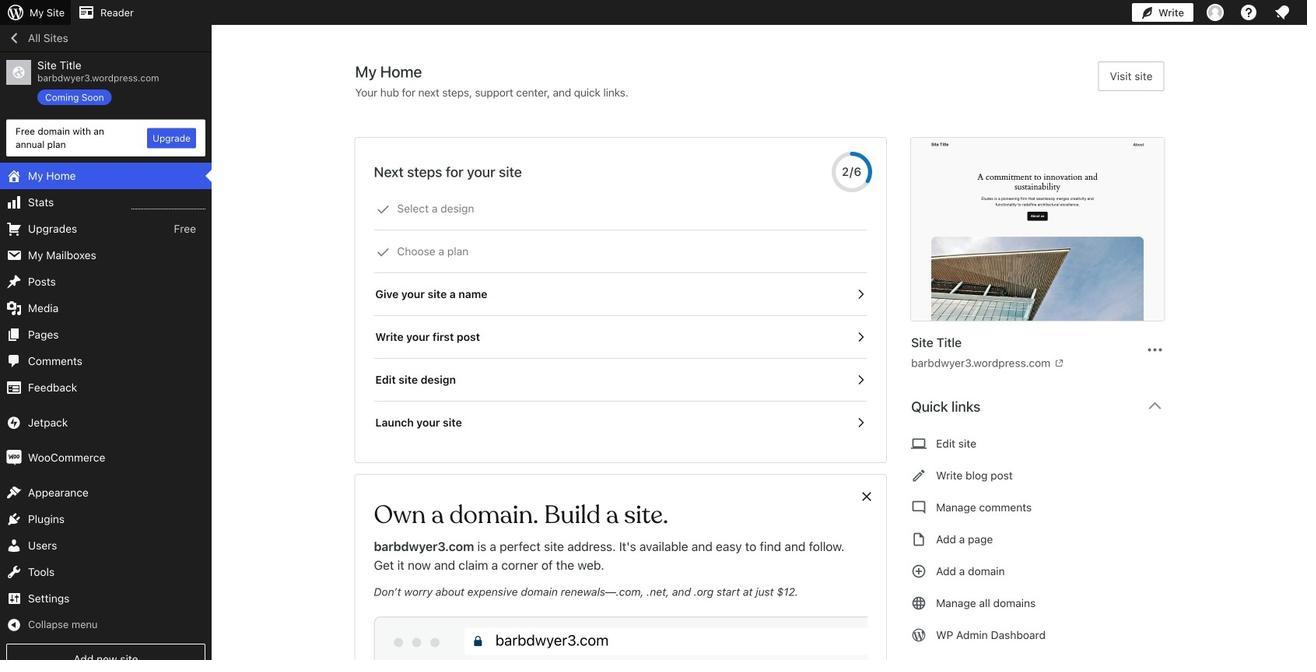 Task type: describe. For each thing, give the bounding box(es) containing it.
manage your notifications image
[[1274, 3, 1292, 22]]

1 img image from the top
[[6, 415, 22, 431]]

2 img image from the top
[[6, 450, 22, 466]]

task complete image
[[376, 245, 390, 259]]

my profile image
[[1208, 4, 1225, 21]]

more options for site site title image
[[1146, 341, 1165, 359]]

launchpad checklist element
[[374, 188, 868, 444]]

3 task enabled image from the top
[[854, 416, 868, 430]]

dismiss domain name promotion image
[[860, 487, 874, 506]]

insert_drive_file image
[[912, 530, 927, 549]]

laptop image
[[912, 434, 927, 453]]

help image
[[1240, 3, 1259, 22]]



Task type: vqa. For each thing, say whether or not it's contained in the screenshot.
first Img from the top
yes



Task type: locate. For each thing, give the bounding box(es) containing it.
0 vertical spatial img image
[[6, 415, 22, 431]]

2 task enabled image from the top
[[854, 373, 868, 387]]

task enabled image
[[854, 287, 868, 301]]

progress bar
[[832, 152, 873, 192]]

main content
[[355, 62, 1178, 660]]

1 vertical spatial task enabled image
[[854, 373, 868, 387]]

1 task enabled image from the top
[[854, 330, 868, 344]]

mode_comment image
[[912, 498, 927, 517]]

task complete image
[[376, 202, 390, 216]]

edit image
[[912, 466, 927, 485]]

0 vertical spatial task enabled image
[[854, 330, 868, 344]]

2 vertical spatial task enabled image
[[854, 416, 868, 430]]

highest hourly views 0 image
[[132, 199, 206, 209]]

1 vertical spatial img image
[[6, 450, 22, 466]]

task enabled image
[[854, 330, 868, 344], [854, 373, 868, 387], [854, 416, 868, 430]]

img image
[[6, 415, 22, 431], [6, 450, 22, 466]]



